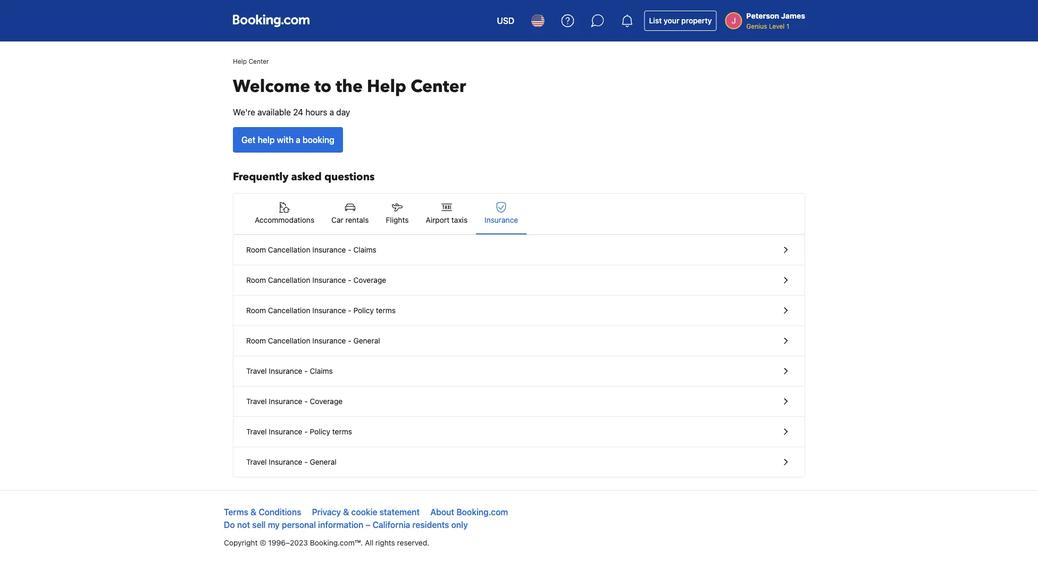 Task type: locate. For each thing, give the bounding box(es) containing it.
cancellation up travel insurance - claims
[[268, 337, 311, 345]]

1 horizontal spatial terms
[[376, 306, 396, 315]]

travel up travel insurance - coverage
[[246, 367, 267, 376]]

& up do not sell my personal information – california residents only link
[[343, 508, 349, 518]]

privacy & cookie statement
[[312, 508, 420, 518]]

3 cancellation from the top
[[268, 306, 311, 315]]

coverage inside travel insurance - coverage 'button'
[[310, 397, 343, 406]]

1 horizontal spatial help
[[367, 75, 407, 98]]

room cancellation insurance - claims button
[[234, 235, 805, 266]]

about booking.com do not sell my personal information – california residents only
[[224, 508, 509, 530]]

- inside 'button'
[[305, 397, 308, 406]]

insurance inside the room cancellation insurance - claims button
[[313, 246, 346, 254]]

0 vertical spatial claims
[[354, 246, 377, 254]]

1996–2023
[[268, 539, 308, 548]]

airport taxis button
[[418, 194, 476, 234]]

travel up travel insurance - general
[[246, 428, 267, 436]]

insurance
[[485, 216, 519, 225], [313, 246, 346, 254], [313, 276, 346, 285], [313, 306, 346, 315], [313, 337, 346, 345], [269, 367, 303, 376], [269, 397, 303, 406], [269, 428, 303, 436], [269, 458, 303, 467]]

coverage
[[354, 276, 387, 285], [310, 397, 343, 406]]

peterson
[[747, 11, 780, 20]]

policy inside button
[[310, 428, 331, 436]]

a left day
[[330, 107, 334, 117]]

travel inside 'button'
[[246, 397, 267, 406]]

1 vertical spatial general
[[310, 458, 337, 467]]

car rentals button
[[323, 194, 378, 234]]

insurance up travel insurance - coverage
[[269, 367, 303, 376]]

0 vertical spatial coverage
[[354, 276, 387, 285]]

claims
[[354, 246, 377, 254], [310, 367, 333, 376]]

level
[[770, 22, 785, 30]]

0 vertical spatial a
[[330, 107, 334, 117]]

2 cancellation from the top
[[268, 276, 311, 285]]

insurance inside travel insurance - general button
[[269, 458, 303, 467]]

taxis
[[452, 216, 468, 225]]

sell
[[252, 520, 266, 530]]

help up welcome
[[233, 57, 247, 65]]

cancellation for room cancellation insurance - coverage
[[268, 276, 311, 285]]

travel insurance - claims
[[246, 367, 333, 376]]

travel down travel insurance - claims
[[246, 397, 267, 406]]

general inside room cancellation insurance - general button
[[354, 337, 380, 345]]

your
[[664, 16, 680, 25]]

help
[[233, 57, 247, 65], [367, 75, 407, 98]]

- up room cancellation insurance - policy terms
[[348, 276, 352, 285]]

cancellation for room cancellation insurance - policy terms
[[268, 306, 311, 315]]

usd
[[497, 16, 515, 26]]

0 vertical spatial help
[[233, 57, 247, 65]]

- down the car rentals
[[348, 246, 352, 254]]

rights
[[376, 539, 395, 548]]

0 horizontal spatial claims
[[310, 367, 333, 376]]

with
[[277, 135, 294, 145]]

tab list
[[234, 194, 805, 235]]

james
[[782, 11, 806, 20]]

4 travel from the top
[[246, 458, 267, 467]]

1 vertical spatial a
[[296, 135, 301, 145]]

&
[[251, 508, 257, 518], [343, 508, 349, 518]]

terms & conditions
[[224, 508, 301, 518]]

1 vertical spatial terms
[[333, 428, 352, 436]]

1 horizontal spatial claims
[[354, 246, 377, 254]]

cancellation down accommodations
[[268, 246, 311, 254]]

1 vertical spatial policy
[[310, 428, 331, 436]]

0 horizontal spatial terms
[[333, 428, 352, 436]]

0 horizontal spatial coverage
[[310, 397, 343, 406]]

insurance up room cancellation insurance - policy terms
[[313, 276, 346, 285]]

2 room from the top
[[246, 276, 266, 285]]

travel for travel insurance - coverage
[[246, 397, 267, 406]]

0 horizontal spatial &
[[251, 508, 257, 518]]

cancellation up "room cancellation insurance - general"
[[268, 306, 311, 315]]

0 vertical spatial general
[[354, 337, 380, 345]]

1 room from the top
[[246, 246, 266, 254]]

0 horizontal spatial policy
[[310, 428, 331, 436]]

insurance button
[[476, 194, 527, 234]]

0 vertical spatial center
[[249, 57, 269, 65]]

booking.com online hotel reservations image
[[233, 14, 310, 27]]

room for room cancellation insurance - coverage
[[246, 276, 266, 285]]

to
[[315, 75, 332, 98]]

usd button
[[491, 8, 521, 34]]

a
[[330, 107, 334, 117], [296, 135, 301, 145]]

- up travel insurance - policy terms
[[305, 397, 308, 406]]

reserved.
[[397, 539, 430, 548]]

help center
[[233, 57, 269, 65]]

car rentals
[[332, 216, 369, 225]]

help right the the
[[367, 75, 407, 98]]

frequently
[[233, 170, 289, 184]]

insurance down car
[[313, 246, 346, 254]]

0 horizontal spatial help
[[233, 57, 247, 65]]

terms
[[376, 306, 396, 315], [333, 428, 352, 436]]

coverage inside the room cancellation insurance - coverage "button"
[[354, 276, 387, 285]]

cancellation down room cancellation insurance - claims
[[268, 276, 311, 285]]

flights button
[[378, 194, 418, 234]]

a inside button
[[296, 135, 301, 145]]

1 horizontal spatial &
[[343, 508, 349, 518]]

do not sell my personal information – california residents only link
[[224, 520, 468, 530]]

1 horizontal spatial policy
[[354, 306, 374, 315]]

1 horizontal spatial general
[[354, 337, 380, 345]]

asked
[[291, 170, 322, 184]]

list
[[650, 16, 662, 25]]

insurance down room cancellation insurance - coverage
[[313, 306, 346, 315]]

insurance inside room cancellation insurance - general button
[[313, 337, 346, 345]]

general inside travel insurance - general button
[[310, 458, 337, 467]]

claims down "room cancellation insurance - general"
[[310, 367, 333, 376]]

claims inside the room cancellation insurance - claims button
[[354, 246, 377, 254]]

0 horizontal spatial general
[[310, 458, 337, 467]]

a right with on the top left of the page
[[296, 135, 301, 145]]

0 vertical spatial policy
[[354, 306, 374, 315]]

cancellation for room cancellation insurance - general
[[268, 337, 311, 345]]

insurance down room cancellation insurance - policy terms
[[313, 337, 346, 345]]

insurance down travel insurance - claims
[[269, 397, 303, 406]]

not
[[237, 520, 250, 530]]

booking.com™.
[[310, 539, 363, 548]]

get help with a booking button
[[233, 127, 343, 153]]

information
[[318, 520, 364, 530]]

2 travel from the top
[[246, 397, 267, 406]]

available
[[258, 107, 291, 117]]

- down travel insurance - coverage
[[305, 428, 308, 436]]

policy
[[354, 306, 374, 315], [310, 428, 331, 436]]

insurance down travel insurance - policy terms
[[269, 458, 303, 467]]

1 & from the left
[[251, 508, 257, 518]]

airport taxis
[[426, 216, 468, 225]]

frequently asked questions
[[233, 170, 375, 184]]

the
[[336, 75, 363, 98]]

cancellation
[[268, 246, 311, 254], [268, 276, 311, 285], [268, 306, 311, 315], [268, 337, 311, 345]]

- down room cancellation insurance - policy terms
[[348, 337, 352, 345]]

only
[[452, 520, 468, 530]]

travel up "terms & conditions"
[[246, 458, 267, 467]]

3 room from the top
[[246, 306, 266, 315]]

1 horizontal spatial coverage
[[354, 276, 387, 285]]

4 room from the top
[[246, 337, 266, 345]]

& up sell
[[251, 508, 257, 518]]

2 & from the left
[[343, 508, 349, 518]]

list your property
[[650, 16, 712, 25]]

cookie
[[352, 508, 378, 518]]

4 cancellation from the top
[[268, 337, 311, 345]]

residents
[[413, 520, 450, 530]]

room
[[246, 246, 266, 254], [246, 276, 266, 285], [246, 306, 266, 315], [246, 337, 266, 345]]

1 horizontal spatial center
[[411, 75, 467, 98]]

1 cancellation from the top
[[268, 246, 311, 254]]

1 vertical spatial center
[[411, 75, 467, 98]]

1 vertical spatial coverage
[[310, 397, 343, 406]]

terms inside button
[[333, 428, 352, 436]]

insurance inside travel insurance - claims button
[[269, 367, 303, 376]]

accommodations button
[[246, 194, 323, 234]]

1 travel from the top
[[246, 367, 267, 376]]

room cancellation insurance - general button
[[234, 326, 805, 357]]

claims down rentals
[[354, 246, 377, 254]]

insurance up the room cancellation insurance - claims button on the top
[[485, 216, 519, 225]]

-
[[348, 246, 352, 254], [348, 276, 352, 285], [348, 306, 352, 315], [348, 337, 352, 345], [305, 367, 308, 376], [305, 397, 308, 406], [305, 428, 308, 436], [305, 458, 308, 467]]

3 travel from the top
[[246, 428, 267, 436]]

cancellation inside button
[[268, 306, 311, 315]]

property
[[682, 16, 712, 25]]

0 horizontal spatial a
[[296, 135, 301, 145]]

0 vertical spatial terms
[[376, 306, 396, 315]]

insurance up travel insurance - general
[[269, 428, 303, 436]]

- down room cancellation insurance - coverage
[[348, 306, 352, 315]]

travel insurance - policy terms
[[246, 428, 352, 436]]

insurance inside travel insurance - coverage 'button'
[[269, 397, 303, 406]]

0 horizontal spatial center
[[249, 57, 269, 65]]

room inside button
[[246, 306, 266, 315]]

1 vertical spatial claims
[[310, 367, 333, 376]]

center
[[249, 57, 269, 65], [411, 75, 467, 98]]

room inside "button"
[[246, 276, 266, 285]]

cancellation inside "button"
[[268, 276, 311, 285]]

travel insurance - claims button
[[234, 357, 805, 387]]

do
[[224, 520, 235, 530]]

travel
[[246, 367, 267, 376], [246, 397, 267, 406], [246, 428, 267, 436], [246, 458, 267, 467]]

privacy & cookie statement link
[[312, 508, 420, 518]]



Task type: vqa. For each thing, say whether or not it's contained in the screenshot.
'hours'
yes



Task type: describe. For each thing, give the bounding box(es) containing it.
room for room cancellation insurance - general
[[246, 337, 266, 345]]

claims inside travel insurance - claims button
[[310, 367, 333, 376]]

copyright
[[224, 539, 258, 548]]

room cancellation insurance - coverage
[[246, 276, 387, 285]]

airport
[[426, 216, 450, 225]]

list your property link
[[645, 11, 717, 31]]

about booking.com link
[[431, 508, 509, 518]]

travel insurance - coverage button
[[234, 387, 805, 417]]

help
[[258, 135, 275, 145]]

room cancellation insurance - policy terms button
[[234, 296, 805, 326]]

room cancellation insurance - policy terms
[[246, 306, 396, 315]]

we're
[[233, 107, 256, 117]]

insurance inside 'insurance' button
[[485, 216, 519, 225]]

my
[[268, 520, 280, 530]]

accommodations
[[255, 216, 315, 225]]

welcome
[[233, 75, 310, 98]]

peterson james genius level 1
[[747, 11, 806, 30]]

copyright © 1996–2023 booking.com™. all rights reserved.
[[224, 539, 430, 548]]

insurance inside room cancellation insurance - policy terms button
[[313, 306, 346, 315]]

–
[[366, 520, 371, 530]]

all
[[365, 539, 374, 548]]

room cancellation insurance - general
[[246, 337, 380, 345]]

room cancellation insurance - claims
[[246, 246, 377, 254]]

- down "room cancellation insurance - general"
[[305, 367, 308, 376]]

travel for travel insurance - policy terms
[[246, 428, 267, 436]]

travel for travel insurance - general
[[246, 458, 267, 467]]

travel insurance - policy terms button
[[234, 417, 805, 448]]

& for privacy
[[343, 508, 349, 518]]

privacy
[[312, 508, 341, 518]]

rentals
[[346, 216, 369, 225]]

conditions
[[259, 508, 301, 518]]

personal
[[282, 520, 316, 530]]

statement
[[380, 508, 420, 518]]

1 horizontal spatial a
[[330, 107, 334, 117]]

get help with a booking
[[242, 135, 335, 145]]

room for room cancellation insurance - claims
[[246, 246, 266, 254]]

terms & conditions link
[[224, 508, 301, 518]]

flights
[[386, 216, 409, 225]]

booking.com
[[457, 508, 509, 518]]

room cancellation insurance - coverage button
[[234, 266, 805, 296]]

- inside "button"
[[348, 276, 352, 285]]

tab list containing accommodations
[[234, 194, 805, 235]]

booking
[[303, 135, 335, 145]]

policy inside button
[[354, 306, 374, 315]]

24
[[293, 107, 304, 117]]

about
[[431, 508, 455, 518]]

& for terms
[[251, 508, 257, 518]]

travel insurance - general
[[246, 458, 337, 467]]

©
[[260, 539, 266, 548]]

get
[[242, 135, 256, 145]]

travel insurance - coverage
[[246, 397, 343, 406]]

insurance inside the room cancellation insurance - coverage "button"
[[313, 276, 346, 285]]

genius
[[747, 22, 768, 30]]

insurance inside travel insurance - policy terms button
[[269, 428, 303, 436]]

1
[[787, 22, 790, 30]]

california
[[373, 520, 411, 530]]

welcome to the help center
[[233, 75, 467, 98]]

- inside button
[[348, 306, 352, 315]]

day
[[337, 107, 350, 117]]

car
[[332, 216, 344, 225]]

hours
[[306, 107, 328, 117]]

cancellation for room cancellation insurance - claims
[[268, 246, 311, 254]]

- down travel insurance - policy terms
[[305, 458, 308, 467]]

1 vertical spatial help
[[367, 75, 407, 98]]

travel insurance - general button
[[234, 448, 805, 477]]

questions
[[325, 170, 375, 184]]

room for room cancellation insurance - policy terms
[[246, 306, 266, 315]]

travel for travel insurance - claims
[[246, 367, 267, 376]]

terms inside button
[[376, 306, 396, 315]]

we're available 24 hours a day
[[233, 107, 350, 117]]

terms
[[224, 508, 249, 518]]



